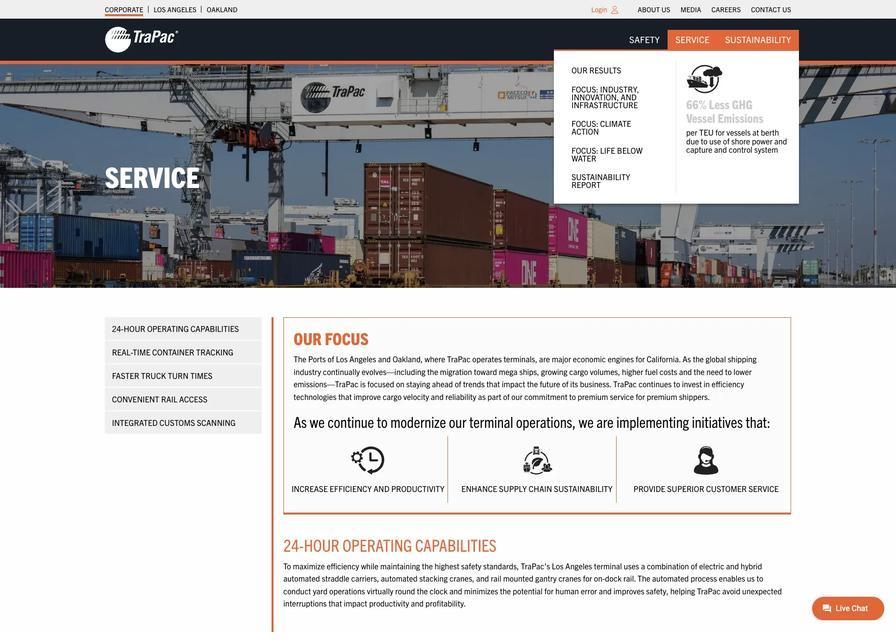 Task type: describe. For each thing, give the bounding box(es) containing it.
about
[[638, 5, 660, 14]]

improves
[[613, 587, 644, 596]]

sustainability
[[725, 34, 791, 45]]

reliability
[[445, 392, 476, 402]]

24-hour operating capabilities link
[[105, 318, 262, 340]]

unexpected
[[742, 587, 782, 596]]

profitability.
[[425, 599, 466, 609]]

enhance supply chain sustainability
[[461, 484, 613, 494]]

focus: industry, innovation, and infrastructure
[[572, 84, 639, 110]]

gantry
[[535, 574, 557, 584]]

faster truck turn times
[[112, 371, 213, 381]]

operates
[[472, 354, 502, 364]]

light image
[[611, 6, 618, 14]]

0 horizontal spatial service
[[105, 158, 200, 194]]

efficiency inside to maximize efficiency while maintaining the highest safety standards, trapac's los angeles terminal uses a combination of electric and hybrid automated straddle carriers, automated stacking cranes, and rail mounted gantry cranes for on-dock rail. the automated process enables us to conduct yard operations virtually round the clock and minimizes the potential for human error and improves safety, helping trapac avoid unexpected interruptions that impact productivity and profitability.
[[327, 562, 359, 571]]

0 vertical spatial trapac
[[447, 354, 470, 364]]

0 vertical spatial hour
[[124, 324, 146, 334]]

of down migration
[[455, 380, 461, 389]]

contact us link
[[751, 2, 791, 16]]

climate
[[600, 119, 631, 128]]

increase
[[292, 484, 328, 494]]

focus: for focus: climate action
[[572, 119, 598, 128]]

safety link
[[621, 30, 668, 50]]

where
[[425, 354, 445, 364]]

chain
[[529, 484, 552, 494]]

and down on-
[[599, 587, 612, 596]]

66% less ghg vessel emissions per teu for vessels at berth due to use of shore power and capture and control system
[[686, 96, 787, 155]]

productivity
[[391, 484, 444, 494]]

trapac inside to maximize efficiency while maintaining the highest safety standards, trapac's los angeles terminal uses a combination of electric and hybrid automated straddle carriers, automated stacking cranes, and rail mounted gantry cranes for on-dock rail. the automated process enables us to conduct yard operations virtually round the clock and minimizes the potential for human error and improves safety, helping trapac avoid unexpected interruptions that impact productivity and profitability.
[[697, 587, 721, 596]]

focus: climate action
[[572, 119, 631, 136]]

time
[[133, 347, 151, 357]]

fuel
[[645, 367, 658, 377]]

integrated
[[112, 418, 158, 428]]

migration
[[440, 367, 472, 377]]

modernize
[[390, 412, 446, 432]]

0 vertical spatial cargo
[[569, 367, 588, 377]]

menu bar containing about us
[[633, 2, 796, 16]]

access
[[179, 395, 208, 404]]

ports
[[308, 354, 326, 364]]

to inside to maximize efficiency while maintaining the highest safety standards, trapac's los angeles terminal uses a combination of electric and hybrid automated straddle carriers, automated stacking cranes, and rail mounted gantry cranes for on-dock rail. the automated process enables us to conduct yard operations virtually round the clock and minimizes the potential for human error and improves safety, helping trapac avoid unexpected interruptions that impact productivity and profitability.
[[757, 574, 763, 584]]

system
[[754, 145, 778, 155]]

to down costs
[[673, 380, 680, 389]]

faster
[[112, 371, 139, 381]]

as inside the ports of los angeles and oakland, where trapac operates terminals, are major economic engines for california. as the global shipping industry continually evolves—including the migration toward mega ships, growing cargo volumes, higher fuel costs and the need to lower emissions—trapac is focused on staying ahead of trends that impact the future of its business. trapac continues to invest in efficiency technologies that improve cargo velocity and reliability as part of our commitment to premium service for premium shippers.
[[683, 354, 691, 364]]

volumes,
[[590, 367, 620, 377]]

of inside 66% less ghg vessel emissions per teu for vessels at berth due to use of shore power and capture and control system
[[723, 136, 730, 146]]

while
[[361, 562, 378, 571]]

oakland,
[[393, 354, 423, 364]]

1 horizontal spatial 24-
[[283, 535, 304, 556]]

maintaining
[[380, 562, 420, 571]]

below
[[617, 145, 643, 155]]

cranes
[[558, 574, 581, 584]]

and down "cranes,"
[[449, 587, 462, 596]]

california.
[[647, 354, 681, 364]]

its
[[570, 380, 578, 389]]

us for about us
[[661, 5, 670, 14]]

supply
[[499, 484, 527, 494]]

global
[[706, 354, 726, 364]]

per
[[686, 128, 697, 137]]

industry
[[294, 367, 321, 377]]

focus: for focus: life below water
[[572, 145, 598, 155]]

productivity
[[369, 599, 409, 609]]

customer
[[706, 484, 747, 494]]

service
[[610, 392, 634, 402]]

our inside the ports of los angeles and oakland, where trapac operates terminals, are major economic engines for california. as the global shipping industry continually evolves—including the migration toward mega ships, growing cargo volumes, higher fuel costs and the need to lower emissions—trapac is focused on staying ahead of trends that impact the future of its business. trapac continues to invest in efficiency technologies that improve cargo velocity and reliability as part of our commitment to premium service for premium shippers.
[[511, 392, 523, 402]]

for down 'gantry'
[[544, 587, 554, 596]]

shore
[[731, 136, 750, 146]]

operating inside 24-hour operating capabilities link
[[147, 324, 189, 334]]

1 horizontal spatial hour
[[304, 535, 339, 556]]

clock
[[430, 587, 448, 596]]

power
[[752, 136, 773, 146]]

ships,
[[519, 367, 539, 377]]

and up "enables" at the right bottom of page
[[726, 562, 739, 571]]

mounted
[[503, 574, 533, 584]]

efficiency inside the ports of los angeles and oakland, where trapac operates terminals, are major economic engines for california. as the global shipping industry continually evolves—including the migration toward mega ships, growing cargo volumes, higher fuel costs and the need to lower emissions—trapac is focused on staying ahead of trends that impact the future of its business. trapac continues to invest in efficiency technologies that improve cargo velocity and reliability as part of our commitment to premium service for premium shippers.
[[712, 380, 744, 389]]

1 vertical spatial our
[[449, 412, 466, 432]]

our focus
[[294, 328, 369, 349]]

focused
[[367, 380, 394, 389]]

human
[[555, 587, 579, 596]]

contact
[[751, 5, 781, 14]]

as we continue to modernize our terminal operations, we are implementing initiatives that:
[[294, 412, 771, 432]]

provide
[[634, 484, 665, 494]]

enables
[[719, 574, 745, 584]]

us for contact us
[[782, 5, 791, 14]]

straddle
[[322, 574, 349, 584]]

of inside to maximize efficiency while maintaining the highest safety standards, trapac's los angeles terminal uses a combination of electric and hybrid automated straddle carriers, automated stacking cranes, and rail mounted gantry cranes for on-dock rail. the automated process enables us to conduct yard operations virtually round the clock and minimizes the potential for human error and improves safety, helping trapac avoid unexpected interruptions that impact productivity and profitability.
[[691, 562, 697, 571]]

continues
[[639, 380, 672, 389]]

0 horizontal spatial los
[[154, 5, 166, 14]]

initiatives
[[692, 412, 743, 432]]

operations,
[[516, 412, 576, 432]]

for right service on the right
[[636, 392, 645, 402]]

the up invest at the bottom
[[694, 367, 705, 377]]

electric
[[699, 562, 724, 571]]

major
[[552, 354, 571, 364]]

0 vertical spatial capabilities
[[191, 324, 239, 334]]

toward
[[474, 367, 497, 377]]

economic
[[573, 354, 606, 364]]

1 horizontal spatial 24-hour operating capabilities
[[283, 535, 497, 556]]

virtually
[[367, 587, 393, 596]]

standards,
[[483, 562, 519, 571]]

1 automated from the left
[[283, 574, 320, 584]]

ghg
[[732, 96, 752, 112]]

of right the ports
[[328, 354, 334, 364]]

stacking
[[419, 574, 448, 584]]

sustainability report
[[572, 172, 630, 190]]

our results
[[572, 65, 621, 75]]

login
[[591, 5, 607, 14]]

66%
[[686, 96, 706, 112]]

careers link
[[711, 2, 741, 16]]

part
[[487, 392, 501, 402]]

rail
[[161, 395, 178, 404]]

tracking
[[196, 347, 234, 357]]

the down ships,
[[527, 380, 538, 389]]

focus: life below water
[[572, 145, 643, 163]]

maximize
[[293, 562, 325, 571]]

service inside menu item
[[675, 34, 709, 45]]

safety,
[[646, 587, 668, 596]]

that inside to maximize efficiency while maintaining the highest safety standards, trapac's los angeles terminal uses a combination of electric and hybrid automated straddle carriers, automated stacking cranes, and rail mounted gantry cranes for on-dock rail. the automated process enables us to conduct yard operations virtually round the clock and minimizes the potential for human error and improves safety, helping trapac avoid unexpected interruptions that impact productivity and profitability.
[[328, 599, 342, 609]]

innovation,
[[572, 92, 619, 102]]

minimizes
[[464, 587, 498, 596]]

hybrid
[[741, 562, 762, 571]]

staying
[[406, 380, 430, 389]]

0 vertical spatial 24-
[[112, 324, 124, 334]]

and down round
[[411, 599, 424, 609]]

the down rail
[[500, 587, 511, 596]]

angeles inside to maximize efficiency while maintaining the highest safety standards, trapac's los angeles terminal uses a combination of electric and hybrid automated straddle carriers, automated stacking cranes, and rail mounted gantry cranes for on-dock rail. the automated process enables us to conduct yard operations virtually round the clock and minimizes the potential for human error and improves safety, helping trapac avoid unexpected interruptions that impact productivity and profitability.
[[565, 562, 592, 571]]

emissions—trapac
[[294, 380, 358, 389]]



Task type: vqa. For each thing, say whether or not it's contained in the screenshot.
the Bio
no



Task type: locate. For each thing, give the bounding box(es) containing it.
operating up real-time container tracking
[[147, 324, 189, 334]]

turn
[[168, 371, 189, 381]]

capture
[[686, 145, 712, 155]]

that down 'operations'
[[328, 599, 342, 609]]

1 horizontal spatial the
[[638, 574, 650, 584]]

terminals,
[[504, 354, 537, 364]]

1 horizontal spatial terminal
[[594, 562, 622, 571]]

1 horizontal spatial trapac
[[613, 380, 637, 389]]

1 vertical spatial 24-hour operating capabilities
[[283, 535, 497, 556]]

of left its
[[562, 380, 568, 389]]

24-hour operating capabilities up maintaining at the left of page
[[283, 535, 497, 556]]

and up "climate"
[[621, 92, 637, 102]]

trapac down the process
[[697, 587, 721, 596]]

1 vertical spatial our
[[294, 328, 322, 349]]

angeles inside the ports of los angeles and oakland, where trapac operates terminals, are major economic engines for california. as the global shipping industry continually evolves—including the migration toward mega ships, growing cargo volumes, higher fuel costs and the need to lower emissions—trapac is focused on staying ahead of trends that impact the future of its business. trapac continues to invest in efficiency technologies that improve cargo velocity and reliability as part of our commitment to premium service for premium shippers.
[[349, 354, 376, 364]]

continually
[[323, 367, 360, 377]]

1 horizontal spatial operating
[[343, 535, 412, 556]]

terminal inside to maximize efficiency while maintaining the highest safety standards, trapac's los angeles terminal uses a combination of electric and hybrid automated straddle carriers, automated stacking cranes, and rail mounted gantry cranes for on-dock rail. the automated process enables us to conduct yard operations virtually round the clock and minimizes the potential for human error and improves safety, helping trapac avoid unexpected interruptions that impact productivity and profitability.
[[594, 562, 622, 571]]

capabilities
[[191, 324, 239, 334], [415, 535, 497, 556]]

a
[[641, 562, 645, 571]]

impact inside the ports of los angeles and oakland, where trapac operates terminals, are major economic engines for california. as the global shipping industry continually evolves—including the migration toward mega ships, growing cargo volumes, higher fuel costs and the need to lower emissions—trapac is focused on staying ahead of trends that impact the future of its business. trapac continues to invest in efficiency technologies that improve cargo velocity and reliability as part of our commitment to premium service for premium shippers.
[[502, 380, 525, 389]]

potential
[[513, 587, 543, 596]]

0 vertical spatial terminal
[[469, 412, 513, 432]]

1 horizontal spatial cargo
[[569, 367, 588, 377]]

yard
[[313, 587, 328, 596]]

0 horizontal spatial our
[[449, 412, 466, 432]]

sustainability menu item
[[554, 30, 799, 204]]

0 vertical spatial the
[[294, 354, 306, 364]]

0 horizontal spatial the
[[294, 354, 306, 364]]

1 vertical spatial angeles
[[349, 354, 376, 364]]

los inside the ports of los angeles and oakland, where trapac operates terminals, are major economic engines for california. as the global shipping industry continually evolves—including the migration toward mega ships, growing cargo volumes, higher fuel costs and the need to lower emissions—trapac is focused on staying ahead of trends that impact the future of its business. trapac continues to invest in efficiency technologies that improve cargo velocity and reliability as part of our commitment to premium service for premium shippers.
[[336, 354, 348, 364]]

are up growing
[[539, 354, 550, 364]]

corporate image
[[105, 26, 178, 53]]

times
[[191, 371, 213, 381]]

and up evolves—including
[[378, 354, 391, 364]]

and up invest at the bottom
[[679, 367, 692, 377]]

1 vertical spatial sustainability
[[554, 484, 613, 494]]

impact down 'operations'
[[344, 599, 367, 609]]

teu
[[699, 128, 714, 137]]

for
[[715, 128, 725, 137], [636, 354, 645, 364], [636, 392, 645, 402], [583, 574, 592, 584], [544, 587, 554, 596]]

0 horizontal spatial premium
[[578, 392, 608, 402]]

angeles up cranes on the bottom right
[[565, 562, 592, 571]]

and left control
[[714, 145, 727, 155]]

0 vertical spatial 24-hour operating capabilities
[[112, 324, 239, 334]]

to down improve
[[377, 412, 388, 432]]

cargo down the on
[[383, 392, 402, 402]]

sustainability down focus: life below water at the right top of page
[[572, 172, 630, 182]]

contact us
[[751, 5, 791, 14]]

0 horizontal spatial are
[[539, 354, 550, 364]]

0 horizontal spatial cargo
[[383, 392, 402, 402]]

0 vertical spatial impact
[[502, 380, 525, 389]]

commitment
[[524, 392, 567, 402]]

los up continually at the bottom of the page
[[336, 354, 348, 364]]

us
[[661, 5, 670, 14], [782, 5, 791, 14]]

to
[[283, 562, 291, 571]]

24- up to on the left of the page
[[283, 535, 304, 556]]

focus
[[325, 328, 369, 349]]

0 horizontal spatial and
[[374, 484, 389, 494]]

0 horizontal spatial 24-hour operating capabilities
[[112, 324, 239, 334]]

convenient rail access
[[112, 395, 208, 404]]

premium down business.
[[578, 392, 608, 402]]

hour up time
[[124, 324, 146, 334]]

24- up "real-" in the left of the page
[[112, 324, 124, 334]]

1 vertical spatial efficiency
[[327, 562, 359, 571]]

focus: for focus: industry, innovation, and infrastructure
[[572, 84, 598, 94]]

process
[[691, 574, 717, 584]]

efficiency down need
[[712, 380, 744, 389]]

1 horizontal spatial premium
[[647, 392, 677, 402]]

1 horizontal spatial our
[[511, 392, 523, 402]]

truck
[[141, 371, 166, 381]]

convenient
[[112, 395, 160, 404]]

0 vertical spatial operating
[[147, 324, 189, 334]]

0 vertical spatial our
[[572, 65, 588, 75]]

0 vertical spatial service
[[675, 34, 709, 45]]

0 horizontal spatial hour
[[124, 324, 146, 334]]

1 vertical spatial service
[[105, 158, 200, 194]]

0 vertical spatial as
[[683, 354, 691, 364]]

for up higher
[[636, 354, 645, 364]]

login link
[[591, 5, 607, 14]]

2 horizontal spatial angeles
[[565, 562, 592, 571]]

1 vertical spatial los
[[336, 354, 348, 364]]

0 vertical spatial menu bar
[[633, 2, 796, 16]]

2 vertical spatial los
[[552, 562, 564, 571]]

carriers,
[[351, 574, 379, 584]]

convenient rail access link
[[105, 388, 262, 411]]

1 vertical spatial hour
[[304, 535, 339, 556]]

1 vertical spatial are
[[597, 412, 614, 432]]

trapac up service on the right
[[613, 380, 637, 389]]

higher
[[622, 367, 643, 377]]

impact down mega
[[502, 380, 525, 389]]

report
[[572, 180, 601, 190]]

about us
[[638, 5, 670, 14]]

life
[[600, 145, 615, 155]]

angeles left 'oakland'
[[167, 5, 196, 14]]

are down service on the right
[[597, 412, 614, 432]]

for left on-
[[583, 574, 592, 584]]

safety
[[629, 34, 660, 45]]

and right power
[[774, 136, 787, 146]]

1 horizontal spatial automated
[[381, 574, 418, 584]]

automated down "combination"
[[652, 574, 689, 584]]

and right efficiency
[[374, 484, 389, 494]]

0 horizontal spatial automated
[[283, 574, 320, 584]]

mega
[[499, 367, 518, 377]]

the left global
[[693, 354, 704, 364]]

premium down continues
[[647, 392, 677, 402]]

us right about on the top
[[661, 5, 670, 14]]

2 horizontal spatial los
[[552, 562, 564, 571]]

at
[[752, 128, 759, 137]]

our for our results
[[572, 65, 588, 75]]

2 premium from the left
[[647, 392, 677, 402]]

1 horizontal spatial service
[[675, 34, 709, 45]]

and inside focus: industry, innovation, and infrastructure
[[621, 92, 637, 102]]

for inside 66% less ghg vessel emissions per teu for vessels at berth due to use of shore power and capture and control system
[[715, 128, 725, 137]]

1 horizontal spatial efficiency
[[712, 380, 744, 389]]

of
[[723, 136, 730, 146], [328, 354, 334, 364], [455, 380, 461, 389], [562, 380, 568, 389], [503, 392, 510, 402], [691, 562, 697, 571]]

1 horizontal spatial us
[[782, 5, 791, 14]]

0 vertical spatial sustainability
[[572, 172, 630, 182]]

1 us from the left
[[661, 5, 670, 14]]

corporate link
[[105, 2, 143, 16]]

industry,
[[600, 84, 639, 94]]

service
[[749, 484, 779, 494]]

capabilities up highest on the bottom of the page
[[415, 535, 497, 556]]

2 focus: from the top
[[572, 119, 598, 128]]

of right part
[[503, 392, 510, 402]]

the up stacking
[[422, 562, 433, 571]]

ahead
[[432, 380, 453, 389]]

2 us from the left
[[782, 5, 791, 14]]

0 vertical spatial focus:
[[572, 84, 598, 94]]

menu
[[554, 50, 799, 204]]

0 vertical spatial los
[[154, 5, 166, 14]]

and down ahead
[[431, 392, 444, 402]]

0 horizontal spatial angeles
[[167, 5, 196, 14]]

los inside to maximize efficiency while maintaining the highest safety standards, trapac's los angeles terminal uses a combination of electric and hybrid automated straddle carriers, automated stacking cranes, and rail mounted gantry cranes for on-dock rail. the automated process enables us to conduct yard operations virtually round the clock and minimizes the potential for human error and improves safety, helping trapac avoid unexpected interruptions that impact productivity and profitability.
[[552, 562, 564, 571]]

0 vertical spatial angeles
[[167, 5, 196, 14]]

the left clock
[[417, 587, 428, 596]]

service
[[675, 34, 709, 45], [105, 158, 200, 194]]

menu bar containing 66% less ghg
[[554, 30, 799, 204]]

cargo
[[569, 367, 588, 377], [383, 392, 402, 402]]

menu containing 66% less ghg
[[554, 50, 799, 204]]

focus: inside focus: life below water
[[572, 145, 598, 155]]

1 we from the left
[[310, 412, 325, 432]]

we down business.
[[579, 412, 594, 432]]

2 we from the left
[[579, 412, 594, 432]]

1 horizontal spatial our
[[572, 65, 588, 75]]

to maximize efficiency while maintaining the highest safety standards, trapac's los angeles terminal uses a combination of electric and hybrid automated straddle carriers, automated stacking cranes, and rail mounted gantry cranes for on-dock rail. the automated process enables us to conduct yard operations virtually round the clock and minimizes the potential for human error and improves safety, helping trapac avoid unexpected interruptions that impact productivity and profitability.
[[283, 562, 782, 609]]

our right part
[[511, 392, 523, 402]]

on
[[396, 380, 404, 389]]

to
[[701, 136, 707, 146], [725, 367, 732, 377], [673, 380, 680, 389], [569, 392, 576, 402], [377, 412, 388, 432], [757, 574, 763, 584]]

1 vertical spatial capabilities
[[415, 535, 497, 556]]

0 horizontal spatial us
[[661, 5, 670, 14]]

that:
[[746, 412, 771, 432]]

trapac up migration
[[447, 354, 470, 364]]

1 vertical spatial trapac
[[613, 380, 637, 389]]

our for our focus
[[294, 328, 322, 349]]

0 horizontal spatial terminal
[[469, 412, 513, 432]]

terminal down part
[[469, 412, 513, 432]]

sustainability report link
[[564, 167, 666, 194]]

1 vertical spatial 24-
[[283, 535, 304, 556]]

1 horizontal spatial are
[[597, 412, 614, 432]]

automated down maintaining at the left of page
[[381, 574, 418, 584]]

vessels
[[726, 128, 751, 137]]

0 horizontal spatial we
[[310, 412, 325, 432]]

24-hour operating capabilities up container
[[112, 324, 239, 334]]

to inside 66% less ghg vessel emissions per teu for vessels at berth due to use of shore power and capture and control system
[[701, 136, 707, 146]]

0 horizontal spatial operating
[[147, 324, 189, 334]]

1 horizontal spatial we
[[579, 412, 594, 432]]

the
[[693, 354, 704, 364], [427, 367, 438, 377], [694, 367, 705, 377], [527, 380, 538, 389], [422, 562, 433, 571], [417, 587, 428, 596], [500, 587, 511, 596]]

as down technologies
[[294, 412, 307, 432]]

automated up "conduct"
[[283, 574, 320, 584]]

0 horizontal spatial 24-
[[112, 324, 124, 334]]

menu item containing 66% less ghg
[[686, 61, 789, 155]]

our down 'reliability'
[[449, 412, 466, 432]]

1 vertical spatial the
[[638, 574, 650, 584]]

for right teu
[[715, 128, 725, 137]]

the down a
[[638, 574, 650, 584]]

impact inside to maximize efficiency while maintaining the highest safety standards, trapac's los angeles terminal uses a combination of electric and hybrid automated straddle carriers, automated stacking cranes, and rail mounted gantry cranes for on-dock rail. the automated process enables us to conduct yard operations virtually round the clock and minimizes the potential for human error and improves safety, helping trapac avoid unexpected interruptions that impact productivity and profitability.
[[344, 599, 367, 609]]

los up 'gantry'
[[552, 562, 564, 571]]

0 vertical spatial and
[[621, 92, 637, 102]]

1 vertical spatial terminal
[[594, 562, 622, 571]]

as right california.
[[683, 354, 691, 364]]

improve
[[354, 392, 381, 402]]

on-
[[594, 574, 605, 584]]

are inside the ports of los angeles and oakland, where trapac operates terminals, are major economic engines for california. as the global shipping industry continually evolves—including the migration toward mega ships, growing cargo volumes, higher fuel costs and the need to lower emissions—trapac is focused on staying ahead of trends that impact the future of its business. trapac continues to invest in efficiency technologies that improve cargo velocity and reliability as part of our commitment to premium service for premium shippers.
[[539, 354, 550, 364]]

1 vertical spatial operating
[[343, 535, 412, 556]]

1 horizontal spatial angeles
[[349, 354, 376, 364]]

to right need
[[725, 367, 732, 377]]

that up part
[[486, 380, 500, 389]]

we down technologies
[[310, 412, 325, 432]]

1 vertical spatial impact
[[344, 599, 367, 609]]

our inside menu
[[572, 65, 588, 75]]

hour
[[124, 324, 146, 334], [304, 535, 339, 556]]

shippers.
[[679, 392, 710, 402]]

focus: inside focus: industry, innovation, and infrastructure
[[572, 84, 598, 94]]

menu item
[[686, 61, 789, 155]]

angeles up continually at the bottom of the page
[[349, 354, 376, 364]]

increase efficiency and productivity
[[292, 484, 444, 494]]

is
[[360, 380, 366, 389]]

focus: down our results
[[572, 84, 598, 94]]

0 vertical spatial our
[[511, 392, 523, 402]]

sustainability link
[[717, 30, 799, 50]]

cargo up its
[[569, 367, 588, 377]]

interruptions
[[283, 599, 327, 609]]

container
[[152, 347, 195, 357]]

of right use
[[723, 136, 730, 146]]

trapac's
[[521, 562, 550, 571]]

0 horizontal spatial impact
[[344, 599, 367, 609]]

to down its
[[569, 392, 576, 402]]

los up corporate image
[[154, 5, 166, 14]]

0 horizontal spatial capabilities
[[191, 324, 239, 334]]

1 vertical spatial cargo
[[383, 392, 402, 402]]

continue
[[328, 412, 374, 432]]

3 automated from the left
[[652, 574, 689, 584]]

2 automated from the left
[[381, 574, 418, 584]]

service menu item
[[668, 30, 717, 50]]

our up the ports
[[294, 328, 322, 349]]

1 focus: from the top
[[572, 84, 598, 94]]

the inside the ports of los angeles and oakland, where trapac operates terminals, are major economic engines for california. as the global shipping industry continually evolves—including the migration toward mega ships, growing cargo volumes, higher fuel costs and the need to lower emissions—trapac is focused on staying ahead of trends that impact the future of its business. trapac continues to invest in efficiency technologies that improve cargo velocity and reliability as part of our commitment to premium service for premium shippers.
[[294, 354, 306, 364]]

terminal up dock
[[594, 562, 622, 571]]

operations
[[329, 587, 365, 596]]

1 horizontal spatial los
[[336, 354, 348, 364]]

error
[[581, 587, 597, 596]]

2 horizontal spatial trapac
[[697, 587, 721, 596]]

0 horizontal spatial trapac
[[447, 354, 470, 364]]

efficiency up straddle
[[327, 562, 359, 571]]

to right us
[[757, 574, 763, 584]]

shipping
[[728, 354, 757, 364]]

engines
[[608, 354, 634, 364]]

1 vertical spatial focus:
[[572, 119, 598, 128]]

2 vertical spatial angeles
[[565, 562, 592, 571]]

1 horizontal spatial impact
[[502, 380, 525, 389]]

0 horizontal spatial efficiency
[[327, 562, 359, 571]]

1 vertical spatial that
[[338, 392, 352, 402]]

focus: down action
[[572, 145, 598, 155]]

sustainability right "chain"
[[554, 484, 613, 494]]

real-time container tracking link
[[105, 341, 262, 364]]

and up minimizes
[[476, 574, 489, 584]]

us right contact
[[782, 5, 791, 14]]

focus: down infrastructure
[[572, 119, 598, 128]]

efficiency
[[330, 484, 372, 494]]

2 vertical spatial trapac
[[697, 587, 721, 596]]

0 horizontal spatial our
[[294, 328, 322, 349]]

future
[[540, 380, 560, 389]]

premium
[[578, 392, 608, 402], [647, 392, 677, 402]]

operating up while
[[343, 535, 412, 556]]

costs
[[660, 367, 677, 377]]

enhance
[[461, 484, 497, 494]]

the up the industry
[[294, 354, 306, 364]]

0 vertical spatial are
[[539, 354, 550, 364]]

lower
[[734, 367, 752, 377]]

1 vertical spatial and
[[374, 484, 389, 494]]

focus: inside focus: climate action
[[572, 119, 598, 128]]

1 vertical spatial as
[[294, 412, 307, 432]]

our results link
[[564, 61, 666, 80]]

berth
[[761, 128, 779, 137]]

1 horizontal spatial as
[[683, 354, 691, 364]]

to left use
[[701, 136, 707, 146]]

menu bar
[[633, 2, 796, 16], [554, 30, 799, 204]]

2 horizontal spatial automated
[[652, 574, 689, 584]]

menu item inside menu
[[686, 61, 789, 155]]

the down where in the bottom of the page
[[427, 367, 438, 377]]

rail.
[[623, 574, 636, 584]]

sustainability inside menu
[[572, 172, 630, 182]]

our left 'results' on the right top
[[572, 65, 588, 75]]

2 vertical spatial focus:
[[572, 145, 598, 155]]

capabilities up tracking at the bottom left of the page
[[191, 324, 239, 334]]

combination
[[647, 562, 689, 571]]

that left improve
[[338, 392, 352, 402]]

0 vertical spatial that
[[486, 380, 500, 389]]

0 vertical spatial efficiency
[[712, 380, 744, 389]]

1 horizontal spatial capabilities
[[415, 535, 497, 556]]

real-time container tracking
[[112, 347, 234, 357]]

2 vertical spatial that
[[328, 599, 342, 609]]

cranes,
[[450, 574, 474, 584]]

los angeles link
[[154, 2, 196, 16]]

of up the process
[[691, 562, 697, 571]]

1 premium from the left
[[578, 392, 608, 402]]

hour up maximize
[[304, 535, 339, 556]]

the inside to maximize efficiency while maintaining the highest safety standards, trapac's los angeles terminal uses a combination of electric and hybrid automated straddle carriers, automated stacking cranes, and rail mounted gantry cranes for on-dock rail. the automated process enables us to conduct yard operations virtually round the clock and minimizes the potential for human error and improves safety, helping trapac avoid unexpected interruptions that impact productivity and profitability.
[[638, 574, 650, 584]]

1 horizontal spatial and
[[621, 92, 637, 102]]

our
[[511, 392, 523, 402], [449, 412, 466, 432]]

evolves—including
[[362, 367, 425, 377]]

3 focus: from the top
[[572, 145, 598, 155]]

0 horizontal spatial as
[[294, 412, 307, 432]]



